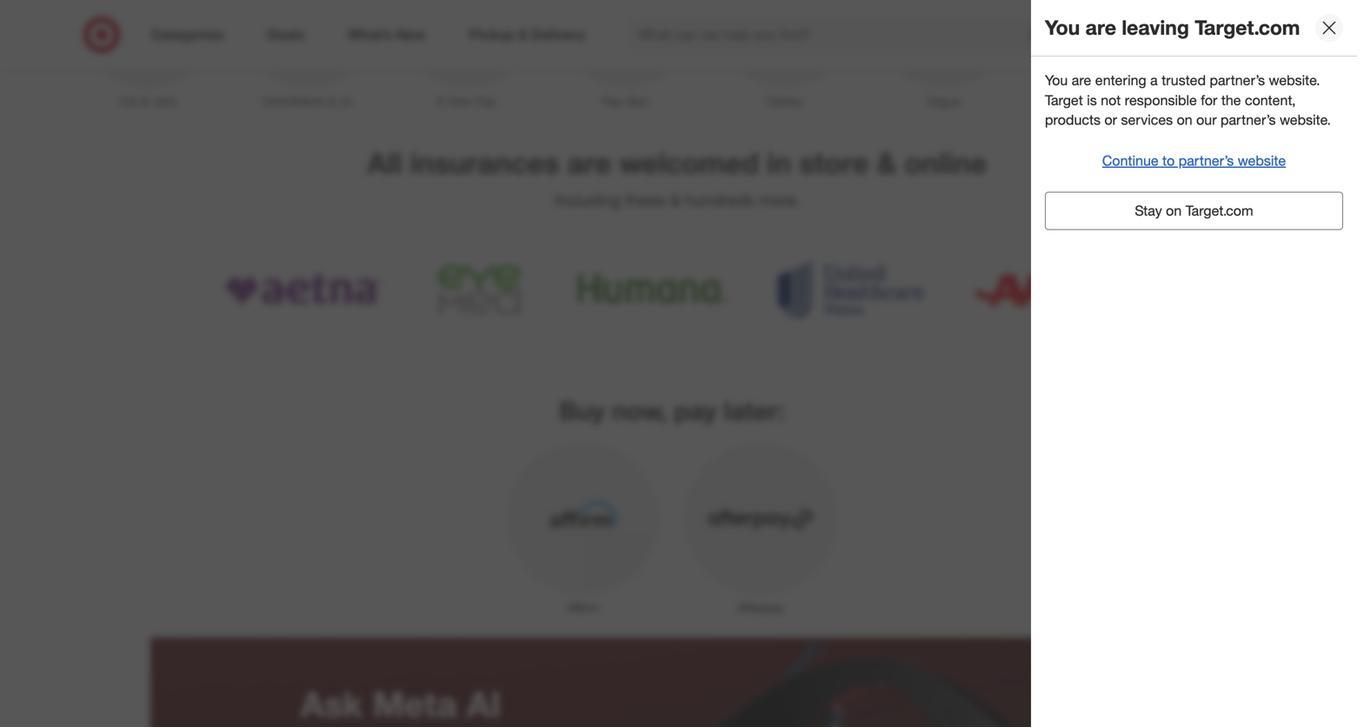 Task type: describe. For each thing, give the bounding box(es) containing it.
goodfellow & co link
[[237, 0, 378, 110]]

leaving
[[1122, 15, 1190, 40]]

jack
[[152, 94, 178, 109]]

cat & jack image
[[77, 0, 219, 89]]

online
[[905, 145, 987, 180]]

stay on target.com button
[[1045, 192, 1344, 230]]

in
[[767, 145, 792, 180]]

responsible
[[1125, 92, 1197, 109]]

services
[[1121, 111, 1173, 128]]

0 vertical spatial partner's
[[1210, 72, 1265, 89]]

a
[[1151, 72, 1158, 89]]

target.com inside button
[[1186, 202, 1254, 219]]

meta
[[373, 683, 457, 725]]

the
[[1222, 92, 1241, 109]]

including these & hundreds more.
[[555, 190, 800, 210]]

& right these
[[670, 190, 681, 210]]

on inside you are entering a trusted partner's website. target is not responsible for the content, products or services on our partner's website.
[[1177, 111, 1193, 128]]

oakley image
[[714, 0, 856, 89]]

you are entering a trusted partner's website. target is not responsible for the content, products or services on our partner's website.
[[1045, 72, 1331, 128]]

later:
[[724, 395, 785, 426]]

all
[[368, 145, 402, 180]]

new
[[448, 94, 472, 109]]

entering
[[1096, 72, 1147, 89]]

search button
[[1049, 16, 1091, 57]]

0 vertical spatial website.
[[1269, 72, 1321, 89]]

more.
[[759, 190, 800, 210]]

day
[[476, 94, 497, 109]]

ray ban image
[[555, 0, 697, 89]]

a new day image
[[396, 0, 537, 89]]

you for you are entering a trusted partner's website. target is not responsible for the content, products or services on our partner's website.
[[1045, 72, 1068, 89]]

& inside "link"
[[141, 94, 149, 109]]

not
[[1101, 92, 1121, 109]]

is
[[1087, 92, 1097, 109]]

goodfellow & co
[[262, 94, 352, 109]]

coach
[[1085, 94, 1121, 109]]

ray-ban
[[602, 94, 649, 109]]

products
[[1045, 111, 1101, 128]]

ray-ban stories. rayban and meta logo image
[[150, 637, 1194, 727]]

oakley
[[766, 94, 804, 109]]

vogue image
[[873, 0, 1015, 89]]

ray-ban link
[[555, 0, 697, 110]]

you are leaving target.com dialog
[[1031, 0, 1357, 727]]

cat
[[119, 94, 138, 109]]

goodfellow
[[262, 94, 325, 109]]

2 vertical spatial partner's
[[1179, 152, 1234, 169]]

all insurances are welcomed in store & online
[[368, 145, 987, 180]]

stay on target.com
[[1135, 202, 1254, 219]]

armani exchange
[[1214, 94, 1310, 109]]

coach link
[[1032, 0, 1174, 110]]

1 vertical spatial partner's
[[1221, 111, 1276, 128]]

including
[[555, 190, 621, 210]]

now,
[[612, 395, 667, 426]]

& right store
[[877, 145, 897, 180]]

coach image
[[1032, 0, 1174, 89]]

ai
[[467, 683, 501, 725]]

armani exchange image
[[1191, 0, 1333, 89]]

our
[[1197, 111, 1217, 128]]

you for you are leaving target.com
[[1045, 15, 1080, 40]]



Task type: locate. For each thing, give the bounding box(es) containing it.
partner's down armani exchange on the right top of page
[[1221, 111, 1276, 128]]

1 vertical spatial you
[[1045, 72, 1068, 89]]

armani exchange link
[[1191, 0, 1333, 110]]

you are leaving target.com
[[1045, 15, 1300, 40]]

0 vertical spatial target.com
[[1195, 15, 1300, 40]]

cat & jack link
[[77, 0, 219, 110]]

oakley link
[[714, 0, 856, 110]]

content,
[[1245, 92, 1296, 109]]

store
[[800, 145, 869, 180]]

& right cat
[[141, 94, 149, 109]]

exchange
[[1256, 94, 1310, 109]]

target.com up the
[[1195, 15, 1300, 40]]

are up the including
[[567, 145, 612, 180]]

continue to partner's website link
[[1045, 151, 1344, 171]]

are
[[1086, 15, 1117, 40], [1072, 72, 1092, 89], [567, 145, 612, 180]]

1 vertical spatial target.com
[[1186, 202, 1254, 219]]

are up is
[[1072, 72, 1092, 89]]

are inside you are entering a trusted partner's website. target is not responsible for the content, products or services on our partner's website.
[[1072, 72, 1092, 89]]

buy now, pay later:
[[559, 395, 785, 426]]

on right 'stay' on the top right of the page
[[1166, 202, 1182, 219]]

you inside you are entering a trusted partner's website. target is not responsible for the content, products or services on our partner's website.
[[1045, 72, 1068, 89]]

vogue
[[927, 94, 961, 109]]

partner's up the
[[1210, 72, 1265, 89]]

co
[[339, 94, 352, 109]]

on left our
[[1177, 111, 1193, 128]]

target.com down continue to partner's website link
[[1186, 202, 1254, 219]]

partner's right to in the right of the page
[[1179, 152, 1234, 169]]

ask meta ai
[[301, 683, 501, 725]]

1 you from the top
[[1045, 15, 1080, 40]]

cat & jack
[[119, 94, 178, 109]]

are for entering
[[1072, 72, 1092, 89]]

ask
[[301, 683, 363, 725]]

a new day link
[[396, 0, 537, 110]]

2 vertical spatial are
[[567, 145, 612, 180]]

&
[[141, 94, 149, 109], [328, 94, 336, 109], [877, 145, 897, 180], [670, 190, 681, 210]]

pay
[[674, 395, 717, 426]]

affirm
[[567, 600, 599, 615]]

1 vertical spatial on
[[1166, 202, 1182, 219]]

partner's
[[1210, 72, 1265, 89], [1221, 111, 1276, 128], [1179, 152, 1234, 169]]

website. up exchange
[[1269, 72, 1321, 89]]

for
[[1201, 92, 1218, 109]]

2 you from the top
[[1045, 72, 1068, 89]]

What can we help you find? suggestions appear below search field
[[628, 16, 1061, 54]]

website
[[1238, 152, 1286, 169]]

& left the co at the left of page
[[328, 94, 336, 109]]

continue
[[1103, 152, 1159, 169]]

welcomed
[[619, 145, 759, 180]]

trusted
[[1162, 72, 1206, 89]]

0 vertical spatial on
[[1177, 111, 1193, 128]]

armani
[[1214, 94, 1253, 109]]

afterpay
[[738, 600, 784, 615]]

vogue link
[[873, 0, 1015, 110]]

goodfellow & co image
[[237, 0, 378, 89]]

or
[[1105, 111, 1117, 128]]

website. down exchange
[[1280, 111, 1331, 128]]

on
[[1177, 111, 1193, 128], [1166, 202, 1182, 219]]

a new day
[[436, 94, 497, 109]]

0 vertical spatial you
[[1045, 15, 1080, 40]]

ask meta ai link
[[140, 637, 1194, 727]]

a
[[436, 94, 444, 109]]

target
[[1045, 92, 1083, 109]]

to
[[1163, 152, 1175, 169]]

target.com
[[1195, 15, 1300, 40], [1186, 202, 1254, 219]]

you
[[1045, 15, 1080, 40], [1045, 72, 1068, 89]]

insurances
[[410, 145, 560, 180]]

website.
[[1269, 72, 1321, 89], [1280, 111, 1331, 128]]

affirm link
[[495, 439, 672, 616]]

are for leaving
[[1086, 15, 1117, 40]]

0 vertical spatial are
[[1086, 15, 1117, 40]]

ban
[[628, 94, 649, 109]]

hundreds
[[685, 190, 754, 210]]

buy
[[559, 395, 605, 426]]

1 vertical spatial website.
[[1280, 111, 1331, 128]]

on inside button
[[1166, 202, 1182, 219]]

1 vertical spatial are
[[1072, 72, 1092, 89]]

search
[[1049, 28, 1091, 45]]

ray-
[[602, 94, 628, 109]]

afterpay link
[[672, 439, 850, 616]]

are left leaving
[[1086, 15, 1117, 40]]

stay
[[1135, 202, 1162, 219]]

these
[[626, 190, 666, 210]]

continue to partner's website
[[1103, 152, 1286, 169]]



Task type: vqa. For each thing, say whether or not it's contained in the screenshot.
4th Gifts from right
no



